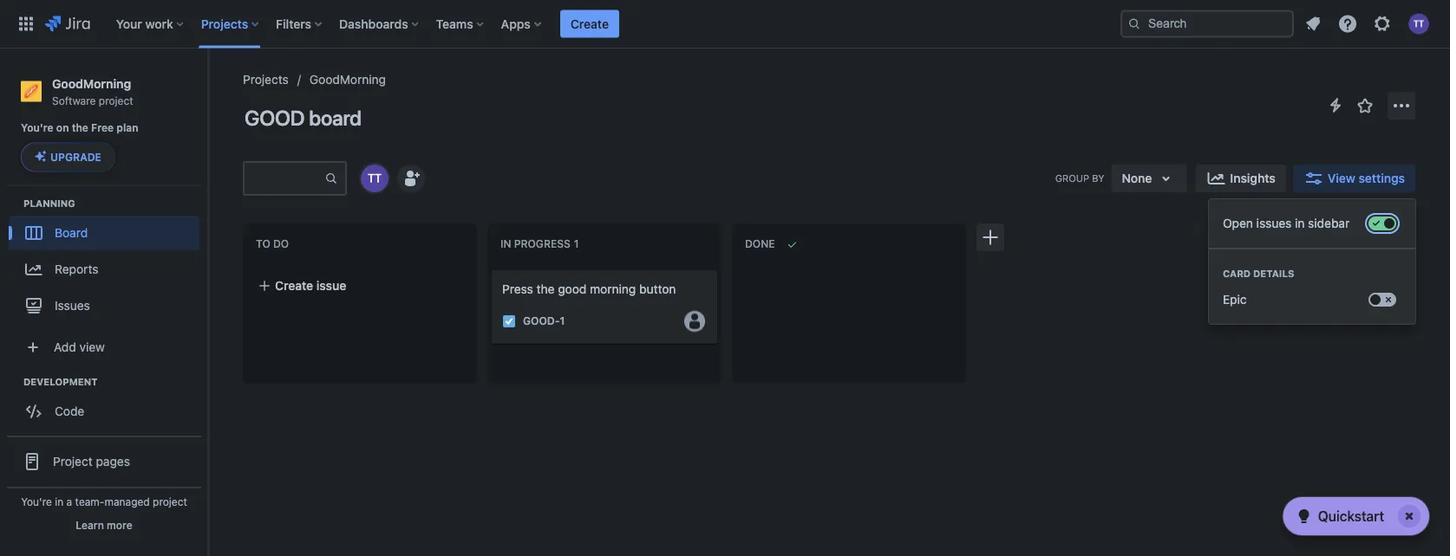 Task type: describe. For each thing, give the bounding box(es) containing it.
project
[[53, 454, 93, 469]]

open issues in sidebar
[[1223, 216, 1350, 231]]

none
[[1122, 171, 1152, 186]]

goodmorning for goodmorning
[[309, 72, 386, 87]]

teams button
[[431, 10, 491, 38]]

development group
[[9, 375, 207, 434]]

learn more
[[76, 520, 132, 532]]

1
[[560, 315, 565, 328]]

button
[[639, 282, 676, 297]]

goodmorning for goodmorning software project
[[52, 76, 131, 91]]

good
[[245, 106, 305, 130]]

card details group
[[1209, 248, 1416, 324]]

planning group
[[9, 196, 207, 328]]

upgrade
[[50, 151, 101, 163]]

press
[[502, 282, 533, 297]]

reports link
[[9, 250, 199, 288]]

good board
[[245, 106, 362, 130]]

view settings button
[[1293, 165, 1415, 193]]

your work button
[[111, 10, 191, 38]]

apps button
[[496, 10, 548, 38]]

in progress
[[500, 238, 570, 250]]

card
[[1223, 268, 1251, 280]]

reports
[[55, 262, 98, 276]]

add view button
[[10, 330, 198, 365]]

press the good morning button
[[502, 282, 676, 297]]

dismiss quickstart image
[[1395, 503, 1423, 531]]

development image
[[3, 371, 23, 392]]

code
[[55, 404, 84, 418]]

do
[[273, 238, 289, 250]]

quickstart
[[1318, 509, 1384, 525]]

banner containing your work
[[0, 0, 1450, 49]]

your profile and settings image
[[1408, 13, 1429, 34]]

1 horizontal spatial in
[[1295, 216, 1305, 231]]

learn more button
[[76, 519, 132, 533]]

sidebar navigation image
[[189, 69, 227, 104]]

your work
[[116, 16, 173, 31]]

add
[[54, 340, 76, 354]]

open
[[1223, 216, 1253, 231]]

Search field
[[1121, 10, 1294, 38]]

dashboards button
[[334, 10, 426, 38]]

create issue
[[275, 279, 346, 293]]

unassigned image
[[684, 311, 705, 332]]

you're in a team-managed project
[[21, 496, 187, 508]]

task image
[[502, 315, 516, 329]]

group by
[[1055, 173, 1105, 184]]

managed
[[104, 496, 150, 508]]

group
[[1055, 173, 1089, 184]]

appswitcher icon image
[[16, 13, 36, 34]]

issue
[[316, 279, 346, 293]]

none button
[[1111, 165, 1187, 193]]

good
[[558, 282, 587, 297]]

help image
[[1337, 13, 1358, 34]]

code link
[[9, 394, 199, 429]]

on
[[56, 122, 69, 134]]

planning image
[[3, 193, 23, 214]]

software
[[52, 94, 96, 107]]

board link
[[9, 215, 199, 250]]

search image
[[1127, 17, 1141, 31]]

insights button
[[1195, 165, 1286, 193]]

project inside goodmorning software project
[[99, 94, 133, 107]]

automations menu button icon image
[[1325, 95, 1346, 116]]

sidebar
[[1308, 216, 1350, 231]]

terry turtle image
[[361, 165, 389, 193]]

in progress element
[[500, 238, 582, 251]]

epic
[[1223, 293, 1247, 307]]

project pages link
[[7, 443, 201, 481]]

add view
[[54, 340, 105, 354]]

settings image
[[1372, 13, 1393, 34]]

create button
[[560, 10, 619, 38]]

create issue image
[[481, 258, 502, 279]]

quickstart button
[[1283, 498, 1429, 536]]



Task type: locate. For each thing, give the bounding box(es) containing it.
team-
[[75, 496, 104, 508]]

1 vertical spatial the
[[536, 282, 555, 297]]

notifications image
[[1303, 13, 1323, 34]]

you're for you're on the free plan
[[21, 122, 53, 134]]

to do
[[256, 238, 289, 250]]

1 you're from the top
[[21, 122, 53, 134]]

projects up good
[[243, 72, 289, 87]]

pages
[[96, 454, 130, 469]]

good-
[[523, 315, 560, 328]]

banner
[[0, 0, 1450, 49]]

done
[[745, 238, 775, 250]]

in
[[1295, 216, 1305, 231], [55, 496, 64, 508]]

1 horizontal spatial project
[[153, 496, 187, 508]]

0 horizontal spatial project
[[99, 94, 133, 107]]

add people image
[[401, 168, 422, 189]]

projects link
[[243, 69, 289, 90]]

projects for projects link
[[243, 72, 289, 87]]

0 horizontal spatial goodmorning
[[52, 76, 131, 91]]

the
[[72, 122, 88, 134], [536, 282, 555, 297]]

details
[[1253, 268, 1294, 280]]

create issue button
[[247, 271, 473, 302]]

you're left the a
[[21, 496, 52, 508]]

view
[[1328, 171, 1355, 186]]

by
[[1092, 173, 1105, 184]]

project pages group
[[7, 436, 201, 557]]

0 horizontal spatial in
[[55, 496, 64, 508]]

project right managed
[[153, 496, 187, 508]]

in
[[500, 238, 511, 250]]

goodmorning up board
[[309, 72, 386, 87]]

plan
[[117, 122, 138, 134]]

in left the a
[[55, 496, 64, 508]]

1 horizontal spatial create
[[571, 16, 609, 31]]

jira image
[[45, 13, 90, 34], [45, 13, 90, 34]]

goodmorning inside goodmorning software project
[[52, 76, 131, 91]]

project up plan at the left top of page
[[99, 94, 133, 107]]

1 vertical spatial you're
[[21, 496, 52, 508]]

you're for you're in a team-managed project
[[21, 496, 52, 508]]

development
[[23, 376, 98, 388]]

star good board image
[[1355, 95, 1376, 116]]

1 horizontal spatial the
[[536, 282, 555, 297]]

0 horizontal spatial the
[[72, 122, 88, 134]]

goodmorning link
[[309, 69, 386, 90]]

projects inside popup button
[[201, 16, 248, 31]]

project pages
[[53, 454, 130, 469]]

planning
[[23, 198, 75, 209]]

0 vertical spatial project
[[99, 94, 133, 107]]

Search this board text field
[[245, 163, 324, 194]]

projects button
[[196, 10, 266, 38]]

goodmorning up software
[[52, 76, 131, 91]]

board
[[55, 225, 88, 240]]

filters button
[[271, 10, 329, 38]]

1 vertical spatial project
[[153, 496, 187, 508]]

create column image
[[980, 227, 1001, 248]]

dashboards
[[339, 16, 408, 31]]

you're left on
[[21, 122, 53, 134]]

upgrade button
[[22, 143, 114, 171]]

view settings
[[1328, 171, 1405, 186]]

1 vertical spatial create
[[275, 279, 313, 293]]

more image
[[1391, 95, 1412, 116]]

card details
[[1223, 268, 1294, 280]]

you're on the free plan
[[21, 122, 138, 134]]

settings
[[1359, 171, 1405, 186]]

a
[[66, 496, 72, 508]]

issues
[[1256, 216, 1292, 231]]

insights
[[1230, 171, 1276, 186]]

apps
[[501, 16, 531, 31]]

you're
[[21, 122, 53, 134], [21, 496, 52, 508]]

0 vertical spatial create
[[571, 16, 609, 31]]

insights image
[[1206, 168, 1227, 189]]

create inside button
[[275, 279, 313, 293]]

create
[[571, 16, 609, 31], [275, 279, 313, 293]]

in right issues
[[1295, 216, 1305, 231]]

teams
[[436, 16, 473, 31]]

view
[[79, 340, 105, 354]]

create inside button
[[571, 16, 609, 31]]

your
[[116, 16, 142, 31]]

projects
[[201, 16, 248, 31], [243, 72, 289, 87]]

1 vertical spatial in
[[55, 496, 64, 508]]

goodmorning
[[309, 72, 386, 87], [52, 76, 131, 91]]

good-1 link
[[523, 314, 565, 329]]

create left issue
[[275, 279, 313, 293]]

projects up sidebar navigation image
[[201, 16, 248, 31]]

1 horizontal spatial goodmorning
[[309, 72, 386, 87]]

progress
[[514, 238, 570, 250]]

0 vertical spatial in
[[1295, 216, 1305, 231]]

2 you're from the top
[[21, 496, 52, 508]]

project
[[99, 94, 133, 107], [153, 496, 187, 508]]

free
[[91, 122, 114, 134]]

filters
[[276, 16, 311, 31]]

0 vertical spatial the
[[72, 122, 88, 134]]

create for create issue
[[275, 279, 313, 293]]

learn
[[76, 520, 104, 532]]

morning
[[590, 282, 636, 297]]

projects for "projects" popup button
[[201, 16, 248, 31]]

check image
[[1294, 507, 1315, 527]]

to
[[256, 238, 270, 250]]

good-1
[[523, 315, 565, 328]]

create for create
[[571, 16, 609, 31]]

0 vertical spatial projects
[[201, 16, 248, 31]]

issues
[[55, 298, 90, 313]]

primary element
[[10, 0, 1121, 48]]

the right on
[[72, 122, 88, 134]]

create right apps dropdown button
[[571, 16, 609, 31]]

0 horizontal spatial create
[[275, 279, 313, 293]]

the left good at left
[[536, 282, 555, 297]]

more
[[107, 520, 132, 532]]

work
[[145, 16, 173, 31]]

1 vertical spatial projects
[[243, 72, 289, 87]]

0 vertical spatial you're
[[21, 122, 53, 134]]

board
[[309, 106, 362, 130]]

goodmorning software project
[[52, 76, 133, 107]]

issues link
[[9, 288, 199, 323]]



Task type: vqa. For each thing, say whether or not it's contained in the screenshot.
Timeline link
no



